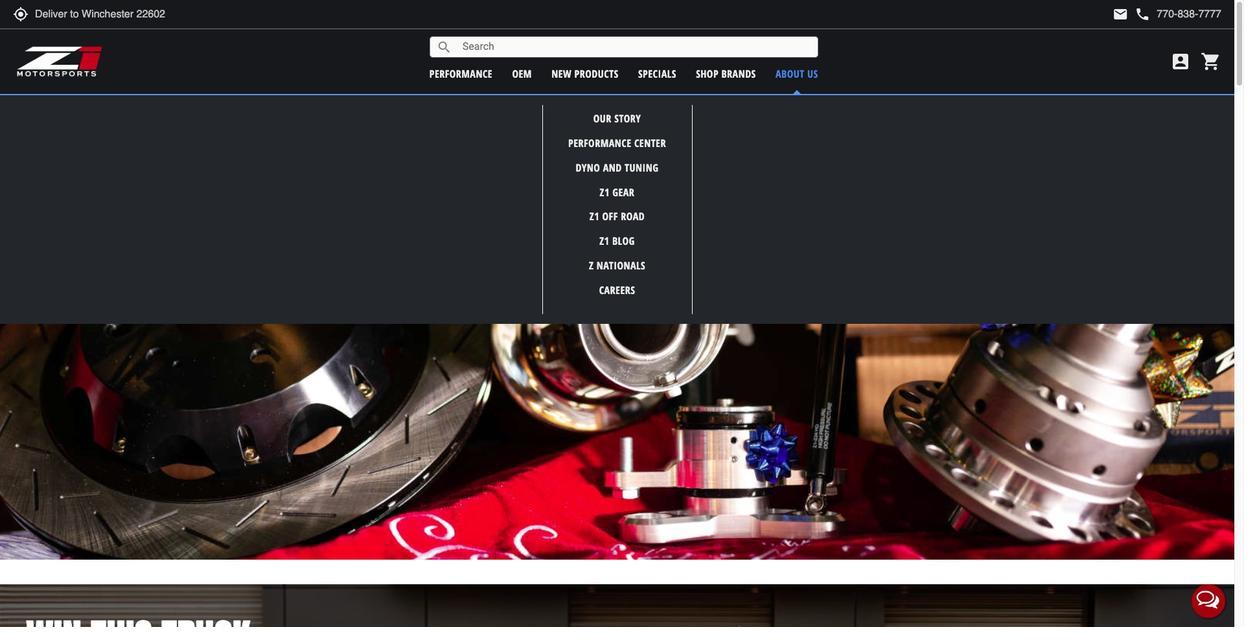Task type: vqa. For each thing, say whether or not it's contained in the screenshot.
the leftmost least
no



Task type: locate. For each thing, give the bounding box(es) containing it.
dyno
[[576, 161, 601, 175]]

shopping_cart
[[1201, 51, 1222, 72]]

brands
[[722, 66, 756, 81]]

z1
[[600, 185, 610, 199], [590, 210, 600, 224], [600, 234, 610, 248]]

z1 gear
[[600, 185, 635, 199]]

our
[[594, 112, 612, 126]]

z nationals link
[[589, 259, 646, 273]]

story
[[615, 112, 641, 126]]

careers
[[600, 283, 636, 298]]

oem
[[513, 66, 532, 81]]

z1 gear link
[[600, 185, 635, 199]]

road
[[621, 210, 645, 224]]

nationals
[[597, 259, 646, 273]]

z1 left gear
[[600, 185, 610, 199]]

2 vertical spatial z1
[[600, 234, 610, 248]]

z1 off road
[[590, 210, 645, 224]]

performance
[[430, 66, 493, 81]]

0 vertical spatial z1
[[600, 185, 610, 199]]

account_box link
[[1168, 51, 1195, 72]]

performance center
[[569, 136, 666, 150]]

shop brands
[[696, 66, 756, 81]]

370z
[[644, 100, 669, 113]]

Search search field
[[452, 37, 818, 57]]

performance
[[569, 136, 632, 150]]

z1 left the 'blog'
[[600, 234, 610, 248]]

us
[[808, 66, 819, 81]]

new products link
[[552, 66, 619, 81]]

about
[[776, 66, 805, 81]]

1 vertical spatial z1
[[590, 210, 600, 224]]

z1 off road link
[[590, 210, 645, 224]]

z1 for z1 gear
[[600, 185, 610, 199]]

(change
[[674, 101, 704, 113]]

about us link
[[776, 66, 819, 81]]

gear
[[613, 185, 635, 199]]

performance center link
[[569, 136, 666, 150]]

oem link
[[513, 66, 532, 81]]

specials link
[[639, 66, 677, 81]]

account_box
[[1171, 51, 1192, 72]]

model)
[[706, 101, 733, 113]]

new products
[[552, 66, 619, 81]]

'tis the season spread some cheer with our massive selection of z1 products image
[[0, 121, 1235, 560]]

z1 for z1 off road
[[590, 210, 600, 224]]

mail
[[1114, 6, 1129, 22]]

products
[[575, 66, 619, 81]]

phone link
[[1136, 6, 1222, 22]]

z1 left off
[[590, 210, 600, 224]]

z1 blog link
[[600, 234, 635, 248]]

(change model) link
[[674, 101, 733, 113]]



Task type: describe. For each thing, give the bounding box(es) containing it.
z
[[589, 259, 594, 273]]

my_location
[[13, 6, 29, 22]]

blog
[[613, 234, 635, 248]]

dyno and tuning link
[[576, 161, 659, 175]]

z1 for z1 blog
[[600, 234, 610, 248]]

win this truck shop now to get automatically entered image
[[0, 585, 1235, 628]]

specials
[[639, 66, 677, 81]]

and
[[603, 161, 622, 175]]

z nationals
[[589, 259, 646, 273]]

shop
[[696, 66, 719, 81]]

tuning
[[625, 161, 659, 175]]

about us
[[776, 66, 819, 81]]

dyno and tuning
[[576, 161, 659, 175]]

z1 motorsports logo image
[[16, 45, 103, 78]]

center
[[635, 136, 666, 150]]

shop brands link
[[696, 66, 756, 81]]

mail phone
[[1114, 6, 1151, 22]]

off
[[603, 210, 618, 224]]

our story
[[594, 112, 641, 126]]

currently shopping: 370z (change model)
[[547, 100, 733, 113]]

shopping:
[[593, 100, 641, 113]]

performance link
[[430, 66, 493, 81]]

new
[[552, 66, 572, 81]]

our story link
[[594, 112, 641, 126]]

z1 blog
[[600, 234, 635, 248]]

mail link
[[1114, 6, 1129, 22]]

currently
[[547, 100, 591, 113]]

search
[[437, 39, 452, 55]]

careers link
[[600, 283, 636, 298]]

shopping_cart link
[[1198, 51, 1222, 72]]

phone
[[1136, 6, 1151, 22]]



